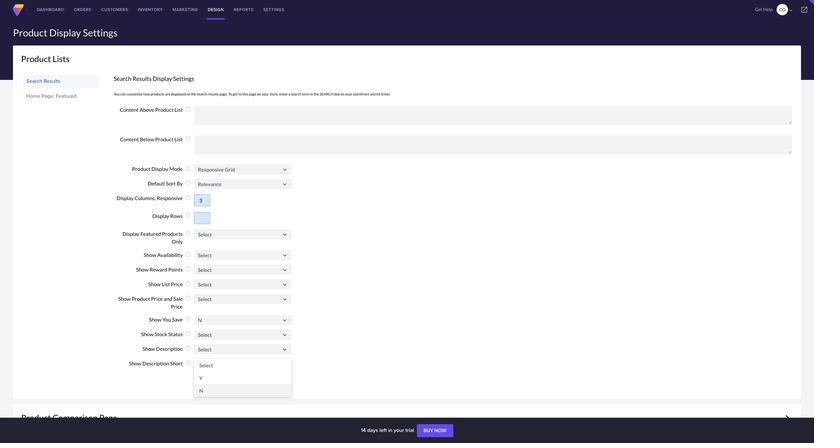 Task type: describe. For each thing, give the bounding box(es) containing it.
default sort by help_outline
[[148, 180, 192, 187]]

 for show stock status help_outline
[[282, 332, 288, 339]]

 link
[[795, 0, 815, 20]]

comparison
[[53, 413, 98, 423]]

description for help_outline
[[156, 346, 183, 352]]

left
[[380, 427, 387, 434]]

enter
[[279, 92, 288, 96]]

this
[[243, 92, 248, 96]]

below
[[140, 136, 154, 142]]

help_outline inside the 'content below product list help_outline'
[[185, 136, 192, 142]]

product inside product display mode help_outline
[[132, 166, 151, 172]]

display inside display columns, responsive help_outline
[[117, 195, 134, 201]]

availability
[[157, 252, 183, 258]]

0 vertical spatial in
[[310, 92, 313, 96]]

y
[[199, 375, 203, 381]]

storefront
[[353, 92, 369, 96]]

14
[[361, 427, 366, 434]]

product comparison page
[[21, 413, 117, 423]]

to
[[228, 92, 232, 96]]

 for show availability help_outline
[[282, 252, 288, 259]]

 for product display mode help_outline
[[282, 166, 288, 173]]

 for show list price help_outline
[[282, 282, 288, 288]]

orders
[[74, 7, 91, 13]]

1 horizontal spatial your
[[345, 92, 353, 96]]

n
[[199, 388, 203, 394]]

product inside content above product list help_outline
[[155, 107, 174, 113]]

help_outline inside show stock status help_outline
[[185, 331, 192, 337]]

help
[[764, 7, 773, 12]]

search results display settings
[[114, 75, 194, 82]]

featured inside "display featured products only help_outline"
[[141, 231, 161, 237]]

show for show stock status help_outline
[[141, 331, 154, 338]]

show description help_outline
[[143, 345, 192, 352]]

product display mode help_outline
[[132, 165, 192, 172]]

home page: featured link
[[26, 91, 96, 102]]

and inside show product price and sale price help_outline
[[164, 296, 172, 302]]

list for content above product list help_outline
[[175, 107, 183, 113]]

customize
[[127, 92, 143, 96]]

0 horizontal spatial your
[[262, 92, 269, 96]]

help_outline inside show list price help_outline
[[185, 280, 192, 287]]

show for show reward points help_outline
[[136, 267, 149, 273]]

product inside show product price and sale price help_outline
[[132, 296, 150, 302]]

now
[[435, 428, 447, 434]]

display inside display rows help_outline
[[152, 213, 169, 219]]

help_outline inside show you save help_outline
[[185, 316, 192, 323]]

products
[[151, 92, 165, 96]]

products
[[162, 231, 183, 237]]

results for search results display settings
[[133, 75, 152, 82]]

home
[[26, 92, 40, 100]]

price for and
[[151, 296, 163, 302]]

get
[[755, 7, 763, 12]]

show for show description short help_outline
[[129, 361, 142, 367]]

display inside product display mode help_outline
[[152, 166, 168, 172]]

get
[[233, 92, 238, 96]]

page
[[99, 413, 117, 423]]

 for show you save help_outline
[[282, 317, 288, 324]]

you can customize how products are displayed on the search results page. to get to this page on your store, enter a search term in the search box on your storefront and hit enter.
[[114, 92, 391, 96]]

description for short
[[143, 361, 169, 367]]

reports
[[234, 7, 254, 13]]

rows
[[170, 213, 183, 219]]

can
[[120, 92, 126, 96]]

home page: featured
[[26, 92, 77, 100]]

co 
[[779, 7, 794, 13]]

content above product list help_outline
[[120, 106, 192, 113]]

show stock status help_outline
[[141, 331, 192, 338]]

show for show description help_outline
[[143, 346, 155, 352]]

sale
[[173, 296, 183, 302]]

product display settings
[[13, 27, 118, 38]]

marketing
[[173, 7, 198, 13]]

short
[[170, 361, 183, 367]]

display inside "display featured products only help_outline"
[[123, 231, 140, 237]]

show description short help_outline
[[129, 360, 192, 367]]

display featured products only help_outline
[[123, 230, 192, 245]]

help_outline inside "display featured products only help_outline"
[[185, 230, 192, 237]]

select
[[199, 362, 213, 369]]

responsive
[[157, 195, 183, 201]]

1 on from the left
[[187, 92, 191, 96]]

list for content below product list help_outline
[[175, 136, 183, 142]]

expand_more
[[782, 413, 793, 424]]

results
[[208, 92, 219, 96]]

a
[[289, 92, 290, 96]]

 for default sort by help_outline
[[282, 181, 288, 188]]

show list price help_outline
[[148, 280, 192, 287]]

 for show reward points help_outline
[[282, 267, 288, 274]]

product lists
[[21, 54, 70, 64]]

content below product list help_outline
[[120, 136, 192, 142]]

store,
[[270, 92, 279, 96]]

1 the from the left
[[191, 92, 196, 96]]

14 days left in your trial
[[361, 427, 416, 434]]

help_outline inside product display mode help_outline
[[185, 165, 192, 172]]

customers
[[101, 7, 128, 13]]

term
[[302, 92, 310, 96]]

2 horizontal spatial your
[[394, 427, 404, 434]]

days
[[367, 427, 378, 434]]



Task type: vqa. For each thing, say whether or not it's contained in the screenshot.
the middle List
yes



Task type: locate. For each thing, give the bounding box(es) containing it.
dashboard link
[[32, 0, 69, 20]]

display rows help_outline
[[152, 212, 192, 219]]

8 help_outline from the top
[[185, 251, 192, 258]]

you left save
[[163, 317, 171, 323]]

show for show product price and sale price help_outline
[[118, 296, 131, 302]]

2 search from the left
[[291, 92, 301, 96]]

2 vertical spatial settings
[[173, 75, 194, 82]]

search up "home"
[[26, 77, 42, 85]]

results up "how" on the left of page
[[133, 75, 152, 82]]

status
[[168, 331, 183, 338]]

your left store,
[[262, 92, 269, 96]]

7  from the top
[[282, 296, 288, 303]]


[[801, 6, 809, 14]]

1 vertical spatial content
[[120, 136, 139, 142]]

search
[[320, 92, 334, 96]]

buy
[[424, 428, 434, 434]]

list inside the 'content below product list help_outline'
[[175, 136, 183, 142]]

15 help_outline from the top
[[185, 360, 192, 366]]

show inside show stock status help_outline
[[141, 331, 154, 338]]

1 vertical spatial settings
[[83, 27, 118, 38]]


[[282, 166, 288, 173], [282, 181, 288, 188], [282, 231, 288, 238], [282, 252, 288, 259], [282, 267, 288, 274], [282, 282, 288, 288], [282, 296, 288, 303], [282, 317, 288, 324], [282, 332, 288, 339], [282, 346, 288, 353]]

help_outline inside display columns, responsive help_outline
[[185, 195, 192, 201]]

description inside show description help_outline
[[156, 346, 183, 352]]

price
[[171, 281, 183, 287], [151, 296, 163, 302], [171, 304, 183, 310]]

how
[[143, 92, 150, 96]]

list down show reward points help_outline
[[162, 281, 170, 287]]

help_outline inside show product price and sale price help_outline
[[185, 295, 192, 302]]

the left search
[[314, 92, 319, 96]]

0 vertical spatial description
[[156, 346, 183, 352]]

0 horizontal spatial search
[[197, 92, 207, 96]]

and left "hit"
[[370, 92, 376, 96]]

show inside 'show availability help_outline'
[[144, 252, 156, 258]]

5 help_outline from the top
[[185, 195, 192, 201]]

1 vertical spatial you
[[163, 317, 171, 323]]

search left "results"
[[197, 92, 207, 96]]

on right "displayed"
[[187, 92, 191, 96]]

content for content above product list help_outline
[[120, 107, 139, 113]]

featured
[[56, 92, 77, 100], [141, 231, 161, 237]]

columns,
[[135, 195, 156, 201]]

help_outline inside default sort by help_outline
[[185, 180, 192, 186]]

content for content below product list help_outline
[[120, 136, 139, 142]]

enter.
[[382, 92, 391, 96]]

0 horizontal spatial and
[[164, 296, 172, 302]]

above
[[140, 107, 154, 113]]

12 help_outline from the top
[[185, 316, 192, 323]]

and
[[370, 92, 376, 96], [164, 296, 172, 302]]

to
[[239, 92, 242, 96]]

get help
[[755, 7, 773, 12]]

0 horizontal spatial featured
[[56, 92, 77, 100]]

price down show list price help_outline
[[151, 296, 163, 302]]

6  from the top
[[282, 282, 288, 288]]

you left can
[[114, 92, 120, 96]]


[[788, 8, 794, 13]]

1 horizontal spatial in
[[388, 427, 393, 434]]

dashboard
[[37, 7, 64, 13]]

price for help_outline
[[171, 281, 183, 287]]

show inside show reward points help_outline
[[136, 267, 149, 273]]

on right page
[[257, 92, 261, 96]]

8  from the top
[[282, 317, 288, 324]]

search
[[197, 92, 207, 96], [291, 92, 301, 96]]

help_outline inside 'show availability help_outline'
[[185, 251, 192, 258]]

description
[[156, 346, 183, 352], [143, 361, 169, 367]]

0 horizontal spatial in
[[310, 92, 313, 96]]

0 vertical spatial you
[[114, 92, 120, 96]]

on right box
[[341, 92, 345, 96]]

show inside show list price help_outline
[[148, 281, 161, 287]]

display
[[49, 27, 81, 38], [153, 75, 172, 82], [152, 166, 168, 172], [117, 195, 134, 201], [152, 213, 169, 219], [123, 231, 140, 237]]

help_outline
[[185, 106, 192, 113], [185, 136, 192, 142], [185, 165, 192, 172], [185, 180, 192, 186], [185, 195, 192, 201], [185, 212, 192, 219], [185, 230, 192, 237], [185, 251, 192, 258], [185, 266, 192, 272], [185, 280, 192, 287], [185, 295, 192, 302], [185, 316, 192, 323], [185, 331, 192, 337], [185, 345, 192, 352], [185, 360, 192, 366]]

None text field
[[194, 106, 793, 125], [194, 164, 292, 175], [194, 230, 292, 240], [194, 250, 292, 261], [194, 265, 292, 275], [194, 315, 292, 325], [194, 330, 292, 340], [194, 106, 793, 125], [194, 164, 292, 175], [194, 230, 292, 240], [194, 250, 292, 261], [194, 265, 292, 275], [194, 315, 292, 325], [194, 330, 292, 340]]

results up home page: featured
[[44, 77, 60, 85]]

2  from the top
[[282, 181, 288, 188]]

on
[[187, 92, 191, 96], [257, 92, 261, 96], [341, 92, 345, 96]]

inventory
[[138, 7, 163, 13]]

search up can
[[114, 75, 131, 82]]

1 vertical spatial featured
[[141, 231, 161, 237]]

search results link
[[26, 76, 96, 87]]

1 vertical spatial in
[[388, 427, 393, 434]]

0 vertical spatial featured
[[56, 92, 77, 100]]

7 help_outline from the top
[[185, 230, 192, 237]]

1 vertical spatial list
[[175, 136, 183, 142]]

list inside content above product list help_outline
[[175, 107, 183, 113]]

your left trial
[[394, 427, 404, 434]]

2 on from the left
[[257, 92, 261, 96]]

you inside show you save help_outline
[[163, 317, 171, 323]]

reward
[[150, 267, 167, 273]]

1 vertical spatial and
[[164, 296, 172, 302]]

1 horizontal spatial search
[[114, 75, 131, 82]]

9  from the top
[[282, 332, 288, 339]]

results for search results
[[44, 77, 60, 85]]

page
[[249, 92, 257, 96]]

search right a
[[291, 92, 301, 96]]

1 search from the left
[[197, 92, 207, 96]]

 for show description help_outline
[[282, 346, 288, 353]]

4  from the top
[[282, 252, 288, 259]]

show for show list price help_outline
[[148, 281, 161, 287]]

page.
[[219, 92, 228, 96]]

3  from the top
[[282, 231, 288, 238]]

0 horizontal spatial search
[[26, 77, 42, 85]]

0 vertical spatial settings
[[263, 7, 285, 13]]

settings
[[263, 7, 285, 13], [83, 27, 118, 38], [173, 75, 194, 82]]

3 on from the left
[[341, 92, 345, 96]]

buy now
[[424, 428, 447, 434]]

2 horizontal spatial on
[[341, 92, 345, 96]]

1 help_outline from the top
[[185, 106, 192, 113]]

2 horizontal spatial settings
[[263, 7, 285, 13]]

sort
[[166, 181, 176, 187]]

settings right reports
[[263, 7, 285, 13]]

4 help_outline from the top
[[185, 180, 192, 186]]

6 help_outline from the top
[[185, 212, 192, 219]]

your right box
[[345, 92, 353, 96]]

 for show product price and sale price help_outline
[[282, 296, 288, 303]]

1 horizontal spatial search
[[291, 92, 301, 96]]

11 help_outline from the top
[[185, 295, 192, 302]]

search for search results
[[26, 77, 42, 85]]

mode
[[169, 166, 183, 172]]

show inside show description help_outline
[[143, 346, 155, 352]]

description down show stock status help_outline
[[156, 346, 183, 352]]

search results
[[26, 77, 60, 85]]

content left below
[[120, 136, 139, 142]]

list down "displayed"
[[175, 107, 183, 113]]

help_outline inside content above product list help_outline
[[185, 106, 192, 113]]

settings down "customers"
[[83, 27, 118, 38]]

stock
[[155, 331, 167, 338]]

in right term
[[310, 92, 313, 96]]

1 horizontal spatial results
[[133, 75, 152, 82]]

in right left
[[388, 427, 393, 434]]

10 help_outline from the top
[[185, 280, 192, 287]]

1 horizontal spatial on
[[257, 92, 261, 96]]

14 help_outline from the top
[[185, 345, 192, 352]]

0 vertical spatial content
[[120, 107, 139, 113]]

points
[[168, 267, 183, 273]]

price up the sale
[[171, 281, 183, 287]]

design
[[208, 7, 224, 13]]

1 horizontal spatial featured
[[141, 231, 161, 237]]

product inside the 'content below product list help_outline'
[[155, 136, 174, 142]]

1 horizontal spatial you
[[163, 317, 171, 323]]

save
[[172, 317, 183, 323]]

show you save help_outline
[[149, 316, 192, 323]]

show inside show you save help_outline
[[149, 317, 162, 323]]

5  from the top
[[282, 267, 288, 274]]

show for show you save help_outline
[[149, 317, 162, 323]]

0 horizontal spatial results
[[44, 77, 60, 85]]

buy now link
[[417, 425, 453, 438]]

box
[[334, 92, 340, 96]]

default
[[148, 181, 165, 187]]

0 vertical spatial list
[[175, 107, 183, 113]]

page:
[[42, 92, 54, 100]]

list up mode
[[175, 136, 183, 142]]

content down customize
[[120, 107, 139, 113]]

description down show description help_outline
[[143, 361, 169, 367]]

lists
[[53, 54, 70, 64]]

help_outline inside show reward points help_outline
[[185, 266, 192, 272]]

2 help_outline from the top
[[185, 136, 192, 142]]

and left the sale
[[164, 296, 172, 302]]

featured left products
[[141, 231, 161, 237]]

the right "displayed"
[[191, 92, 196, 96]]

3 help_outline from the top
[[185, 165, 192, 172]]

show inside show description short help_outline
[[129, 361, 142, 367]]

featured down search results link
[[56, 92, 77, 100]]

displayed
[[171, 92, 186, 96]]

0 horizontal spatial you
[[114, 92, 120, 96]]

content inside content above product list help_outline
[[120, 107, 139, 113]]

product
[[13, 27, 47, 38], [21, 54, 51, 64], [155, 107, 174, 113], [155, 136, 174, 142], [132, 166, 151, 172], [132, 296, 150, 302], [21, 413, 51, 423]]

 for display featured products only help_outline
[[282, 231, 288, 238]]

2 vertical spatial price
[[171, 304, 183, 310]]

content inside the 'content below product list help_outline'
[[120, 136, 139, 142]]

show inside show product price and sale price help_outline
[[118, 296, 131, 302]]

by
[[177, 181, 183, 187]]

search
[[114, 75, 131, 82], [26, 77, 42, 85]]

help_outline inside show description short help_outline
[[185, 360, 192, 366]]

0 vertical spatial price
[[171, 281, 183, 287]]

0 vertical spatial and
[[370, 92, 376, 96]]

10  from the top
[[282, 346, 288, 353]]

0 horizontal spatial the
[[191, 92, 196, 96]]

list inside show list price help_outline
[[162, 281, 170, 287]]

price down the sale
[[171, 304, 183, 310]]

only
[[172, 239, 183, 245]]

hit
[[377, 92, 381, 96]]

settings up "displayed"
[[173, 75, 194, 82]]

show
[[144, 252, 156, 258], [136, 267, 149, 273], [148, 281, 161, 287], [118, 296, 131, 302], [149, 317, 162, 323], [141, 331, 154, 338], [143, 346, 155, 352], [129, 361, 142, 367]]

search for search results display settings
[[114, 75, 131, 82]]

co
[[779, 7, 786, 12]]

2 vertical spatial list
[[162, 281, 170, 287]]

are
[[165, 92, 170, 96]]

9 help_outline from the top
[[185, 266, 192, 272]]

0 horizontal spatial settings
[[83, 27, 118, 38]]

1 vertical spatial description
[[143, 361, 169, 367]]

13 help_outline from the top
[[185, 331, 192, 337]]

help_outline inside display rows help_outline
[[185, 212, 192, 219]]

1 horizontal spatial the
[[314, 92, 319, 96]]

show reward points help_outline
[[136, 266, 192, 273]]

list
[[175, 107, 183, 113], [175, 136, 183, 142], [162, 281, 170, 287]]

price inside show list price help_outline
[[171, 281, 183, 287]]

show for show availability help_outline
[[144, 252, 156, 258]]

help_outline inside show description help_outline
[[185, 345, 192, 352]]

trial
[[406, 427, 414, 434]]

1  from the top
[[282, 166, 288, 173]]

1 horizontal spatial settings
[[173, 75, 194, 82]]

None text field
[[194, 136, 793, 154], [194, 179, 292, 189], [194, 194, 210, 206], [194, 212, 210, 224], [194, 280, 292, 290], [194, 294, 292, 304], [194, 345, 292, 355], [194, 136, 793, 154], [194, 179, 292, 189], [194, 194, 210, 206], [194, 212, 210, 224], [194, 280, 292, 290], [194, 294, 292, 304], [194, 345, 292, 355]]

the
[[191, 92, 196, 96], [314, 92, 319, 96]]

show product price and sale price help_outline
[[118, 295, 192, 310]]

you
[[114, 92, 120, 96], [163, 317, 171, 323]]

show availability help_outline
[[144, 251, 192, 258]]

1 vertical spatial price
[[151, 296, 163, 302]]

1 horizontal spatial and
[[370, 92, 376, 96]]

description inside show description short help_outline
[[143, 361, 169, 367]]

in
[[310, 92, 313, 96], [388, 427, 393, 434]]

display columns, responsive help_outline
[[117, 195, 192, 201]]

2 the from the left
[[314, 92, 319, 96]]

0 horizontal spatial on
[[187, 92, 191, 96]]



